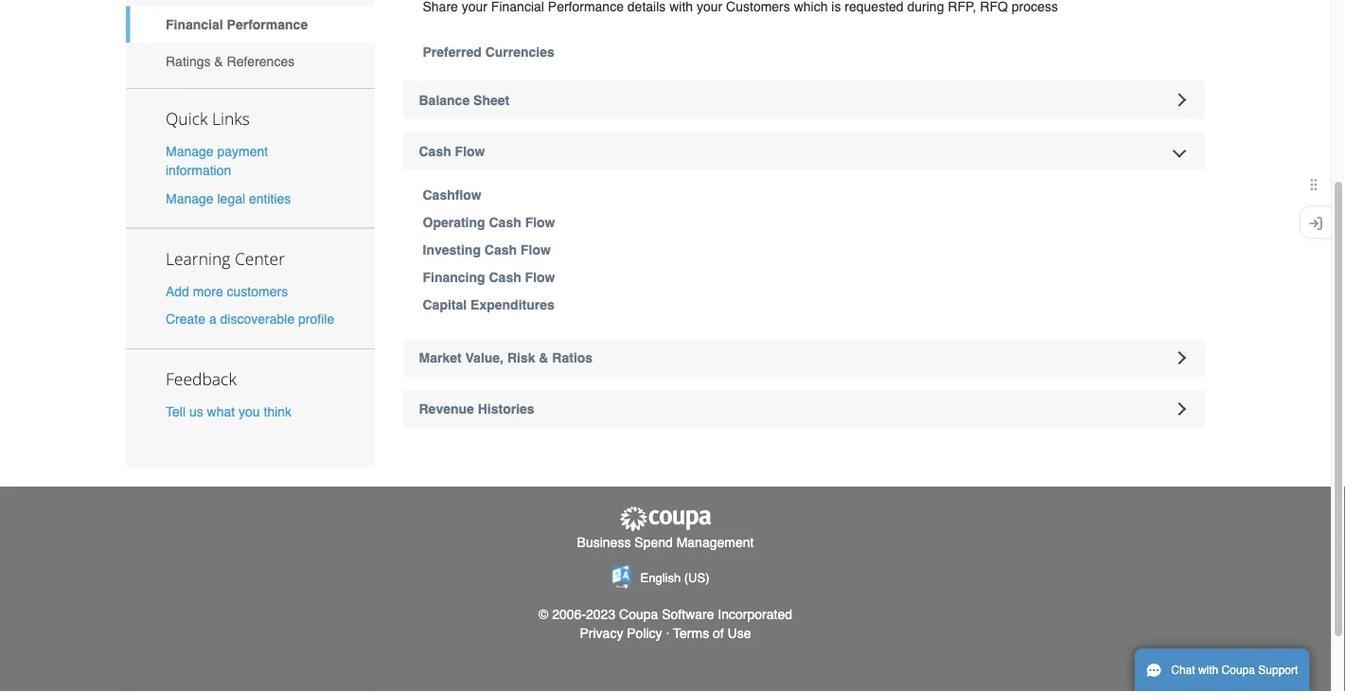 Task type: vqa. For each thing, say whether or not it's contained in the screenshot.
'Requests to Join'
no



Task type: locate. For each thing, give the bounding box(es) containing it.
manage up the information
[[166, 145, 214, 160]]

cash
[[419, 144, 451, 159], [489, 215, 522, 230], [485, 242, 517, 258], [489, 270, 522, 285]]

a
[[209, 312, 217, 327]]

market value, risk & ratios heading
[[403, 339, 1205, 377]]

0 vertical spatial &
[[214, 54, 223, 69]]

0 vertical spatial manage
[[166, 145, 214, 160]]

flow for investing cash flow
[[521, 242, 551, 258]]

manage
[[166, 145, 214, 160], [166, 191, 214, 206]]

privacy
[[580, 626, 623, 641]]

& right ratings
[[214, 54, 223, 69]]

with
[[1199, 664, 1219, 677]]

references
[[227, 54, 295, 69]]

flow
[[455, 144, 485, 159], [525, 215, 555, 230], [521, 242, 551, 258], [525, 270, 555, 285]]

performance
[[227, 17, 308, 32]]

coupa up policy
[[619, 607, 658, 623]]

histories
[[478, 402, 535, 417]]

tell us what you think
[[166, 405, 292, 420]]

&
[[214, 54, 223, 69], [539, 351, 549, 366]]

1 horizontal spatial coupa
[[1222, 664, 1256, 677]]

© 2006-2023 coupa software incorporated
[[539, 607, 793, 623]]

what
[[207, 405, 235, 420]]

tell
[[166, 405, 186, 420]]

flow up the cashflow
[[455, 144, 485, 159]]

sheet
[[474, 93, 510, 108]]

cash up the cashflow
[[419, 144, 451, 159]]

balance
[[419, 93, 470, 108]]

tell us what you think button
[[166, 403, 292, 422]]

& inside 'ratings & references' link
[[214, 54, 223, 69]]

ratings
[[166, 54, 211, 69]]

& right risk
[[539, 351, 549, 366]]

quick links
[[166, 108, 250, 130]]

privacy policy
[[580, 626, 663, 641]]

(us)
[[684, 571, 710, 586]]

0 horizontal spatial coupa
[[619, 607, 658, 623]]

cash inside dropdown button
[[419, 144, 451, 159]]

manage inside manage payment information
[[166, 145, 214, 160]]

quick
[[166, 108, 208, 130]]

cash up expenditures
[[489, 270, 522, 285]]

manage down the information
[[166, 191, 214, 206]]

investing
[[423, 242, 481, 258]]

payment
[[217, 145, 268, 160]]

coupa
[[619, 607, 658, 623], [1222, 664, 1256, 677]]

manage payment information
[[166, 145, 268, 179]]

coupa right with
[[1222, 664, 1256, 677]]

1 horizontal spatial &
[[539, 351, 549, 366]]

cash up investing cash flow
[[489, 215, 522, 230]]

balance sheet button
[[403, 81, 1205, 119]]

currencies
[[485, 45, 555, 60]]

cash flow
[[419, 144, 485, 159]]

1 vertical spatial &
[[539, 351, 549, 366]]

policy
[[627, 626, 663, 641]]

financing
[[423, 270, 485, 285]]

2006-
[[552, 607, 586, 623]]

us
[[189, 405, 203, 420]]

capital
[[423, 297, 467, 313]]

revenue histories heading
[[403, 391, 1205, 429]]

©
[[539, 607, 549, 623]]

1 manage from the top
[[166, 145, 214, 160]]

flow up expenditures
[[525, 270, 555, 285]]

flow up investing cash flow
[[525, 215, 555, 230]]

cash down operating cash flow
[[485, 242, 517, 258]]

market value, risk & ratios
[[419, 351, 593, 366]]

create a discoverable profile link
[[166, 312, 334, 327]]

1 vertical spatial manage
[[166, 191, 214, 206]]

information
[[166, 163, 231, 179]]

2 manage from the top
[[166, 191, 214, 206]]

think
[[264, 405, 292, 420]]

customers
[[227, 284, 288, 299]]

0 horizontal spatial &
[[214, 54, 223, 69]]

create
[[166, 312, 206, 327]]

financial performance
[[166, 17, 308, 32]]

ratios
[[552, 351, 593, 366]]

0 vertical spatial coupa
[[619, 607, 658, 623]]

coupa inside "button"
[[1222, 664, 1256, 677]]

1 vertical spatial coupa
[[1222, 664, 1256, 677]]

balance sheet heading
[[403, 81, 1205, 119]]

operating
[[423, 215, 485, 230]]

entities
[[249, 191, 291, 206]]

flow down operating cash flow
[[521, 242, 551, 258]]



Task type: describe. For each thing, give the bounding box(es) containing it.
coupa supplier portal image
[[618, 506, 713, 533]]

profile
[[298, 312, 334, 327]]

use
[[728, 626, 751, 641]]

business spend management
[[577, 535, 754, 550]]

learning
[[166, 248, 231, 270]]

english (us)
[[641, 571, 710, 586]]

financing cash flow
[[423, 270, 555, 285]]

revenue histories
[[419, 402, 535, 417]]

chat with coupa support
[[1172, 664, 1299, 677]]

add more customers link
[[166, 284, 288, 299]]

flow inside dropdown button
[[455, 144, 485, 159]]

operating cash flow
[[423, 215, 555, 230]]

links
[[212, 108, 250, 130]]

more
[[193, 284, 223, 299]]

legal
[[217, 191, 245, 206]]

spend
[[635, 535, 673, 550]]

add
[[166, 284, 189, 299]]

incorporated
[[718, 607, 793, 623]]

cash flow button
[[403, 133, 1205, 170]]

manage for manage legal entities
[[166, 191, 214, 206]]

center
[[235, 248, 285, 270]]

add more customers
[[166, 284, 288, 299]]

revenue
[[419, 402, 474, 417]]

privacy policy link
[[580, 626, 663, 641]]

balance sheet
[[419, 93, 510, 108]]

cash for investing
[[485, 242, 517, 258]]

manage payment information link
[[166, 145, 268, 179]]

investing cash flow
[[423, 242, 551, 258]]

create a discoverable profile
[[166, 312, 334, 327]]

you
[[239, 405, 260, 420]]

discoverable
[[220, 312, 295, 327]]

ratings & references
[[166, 54, 295, 69]]

manage legal entities link
[[166, 191, 291, 206]]

manage for manage payment information
[[166, 145, 214, 160]]

feedback
[[166, 368, 237, 390]]

cashflow
[[423, 188, 482, 203]]

support
[[1259, 664, 1299, 677]]

terms
[[673, 626, 709, 641]]

ratings & references link
[[126, 43, 375, 80]]

learning center
[[166, 248, 285, 270]]

manage legal entities
[[166, 191, 291, 206]]

capital expenditures
[[423, 297, 555, 313]]

management
[[677, 535, 754, 550]]

of
[[713, 626, 724, 641]]

market
[[419, 351, 462, 366]]

business
[[577, 535, 631, 550]]

financial performance link
[[126, 7, 375, 43]]

expenditures
[[471, 297, 555, 313]]

2023
[[586, 607, 616, 623]]

terms of use
[[673, 626, 751, 641]]

chat
[[1172, 664, 1196, 677]]

chat with coupa support button
[[1135, 649, 1310, 692]]

terms of use link
[[673, 626, 751, 641]]

preferred
[[423, 45, 482, 60]]

cash flow heading
[[403, 133, 1205, 170]]

revenue histories button
[[403, 391, 1205, 429]]

financial
[[166, 17, 223, 32]]

value,
[[465, 351, 504, 366]]

risk
[[507, 351, 535, 366]]

cash for operating
[[489, 215, 522, 230]]

english
[[641, 571, 681, 586]]

preferred currencies
[[423, 45, 555, 60]]

cash for financing
[[489, 270, 522, 285]]

market value, risk & ratios button
[[403, 339, 1205, 377]]

flow for financing cash flow
[[525, 270, 555, 285]]

software
[[662, 607, 714, 623]]

& inside market value, risk & ratios dropdown button
[[539, 351, 549, 366]]

flow for operating cash flow
[[525, 215, 555, 230]]



